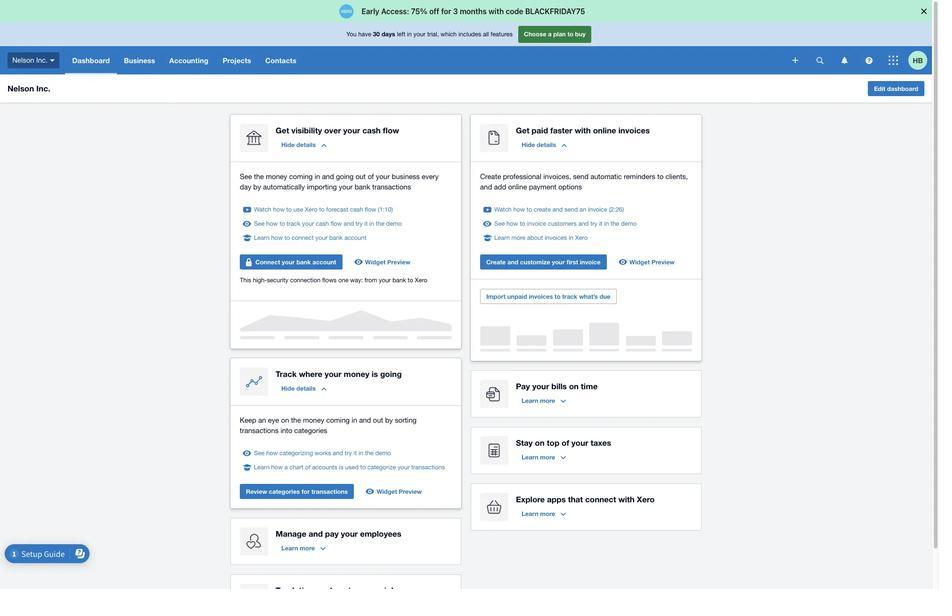 Task type: describe. For each thing, give the bounding box(es) containing it.
accounts
[[312, 464, 338, 471]]

preview for get paid faster with online invoices
[[652, 258, 675, 266]]

hide details button for paid
[[516, 137, 573, 152]]

business
[[124, 56, 155, 65]]

details for paid
[[537, 141, 556, 149]]

time
[[581, 381, 598, 391]]

trial,
[[427, 31, 439, 38]]

choose a plan to buy
[[524, 30, 586, 38]]

learn how to connect your bank account link
[[254, 233, 367, 243]]

automatic
[[591, 173, 622, 181]]

of inside see the money coming in and going out of your business every day by automatically importing your bank transactions
[[368, 173, 374, 181]]

hide for where
[[281, 385, 295, 392]]

in inside "you have 30 days left in your trial, which includes all features"
[[407, 31, 412, 38]]

see how categorizing works and try it in the demo link
[[254, 449, 391, 458]]

an inside keep an eye on the money coming in and out by sorting transactions into categories
[[258, 416, 266, 424]]

edit
[[874, 85, 886, 92]]

categories inside keep an eye on the money coming in and out by sorting transactions into categories
[[294, 427, 327, 435]]

to up "see how to track your cash flow and try it in the demo"
[[319, 206, 325, 213]]

more for stay on top of your taxes
[[540, 454, 555, 461]]

nelson inside nelson inc. popup button
[[12, 56, 34, 64]]

way:
[[350, 277, 363, 284]]

security
[[267, 277, 289, 284]]

import unpaid invoices to track what's due button
[[480, 289, 617, 304]]

1 vertical spatial money
[[344, 369, 370, 379]]

details for visibility
[[297, 141, 316, 149]]

more for manage and pay your employees
[[300, 545, 315, 552]]

sorting
[[395, 416, 417, 424]]

nelson inc. inside popup button
[[12, 56, 48, 64]]

in inside see how categorizing works and try it in the demo link
[[359, 450, 364, 457]]

2 vertical spatial cash
[[316, 220, 329, 227]]

learn inside learn more about invoices in xero link
[[495, 234, 510, 241]]

2 horizontal spatial try
[[591, 220, 598, 227]]

the down (2:26)
[[611, 220, 620, 227]]

see how categorizing works and try it in the demo
[[254, 450, 391, 457]]

2 vertical spatial of
[[305, 464, 311, 471]]

0 vertical spatial with
[[575, 125, 591, 135]]

connect your bank account button
[[240, 255, 343, 270]]

to inside learn how a chart of accounts is used to categorize your transactions link
[[360, 464, 366, 471]]

see how to invoice customers and try it in the demo
[[495, 220, 637, 227]]

banking icon image
[[240, 124, 268, 152]]

how for track
[[266, 220, 278, 227]]

and left pay
[[309, 529, 323, 539]]

pay
[[516, 381, 530, 391]]

svg image inside nelson inc. popup button
[[50, 59, 55, 62]]

track
[[276, 369, 297, 379]]

learn down pay
[[522, 397, 539, 404]]

you have 30 days left in your trial, which includes all features
[[347, 30, 513, 38]]

and down forecast
[[344, 220, 354, 227]]

employees
[[360, 529, 402, 539]]

create for create professional invoices, send automatic reminders to clients, and add online payment options
[[480, 173, 501, 181]]

widget preview button for invoices
[[615, 255, 681, 270]]

to inside create professional invoices, send automatic reminders to clients, and add online payment options
[[658, 173, 664, 181]]

watch how to use xero to forecast cash flow (1:10) link
[[254, 205, 393, 215]]

see for see how to track your cash flow and try it in the demo
[[254, 220, 265, 227]]

how for create
[[514, 206, 525, 213]]

customers
[[548, 220, 577, 227]]

0 horizontal spatial flow
[[331, 220, 342, 227]]

connect for with
[[586, 495, 617, 504]]

1 horizontal spatial account
[[345, 234, 367, 241]]

widget preview for invoices
[[630, 258, 675, 266]]

taxes
[[591, 438, 612, 448]]

1 vertical spatial is
[[339, 464, 344, 471]]

by inside keep an eye on the money coming in and out by sorting transactions into categories
[[385, 416, 393, 424]]

one
[[338, 277, 349, 284]]

manage and pay your employees
[[276, 529, 402, 539]]

bank down see how to track your cash flow and try it in the demo link
[[329, 234, 343, 241]]

you
[[347, 31, 357, 38]]

to inside watch how to create and send an invoice (2:26) link
[[527, 206, 532, 213]]

edit dashboard
[[874, 85, 919, 92]]

contacts button
[[258, 46, 304, 74]]

see how to invoice customers and try it in the demo link
[[495, 219, 637, 229]]

inc. inside popup button
[[36, 56, 48, 64]]

see for see how to invoice customers and try it in the demo
[[495, 220, 505, 227]]

transactions inside keep an eye on the money coming in and out by sorting transactions into categories
[[240, 427, 279, 435]]

learn down stay
[[522, 454, 539, 461]]

more left about
[[512, 234, 526, 241]]

1 vertical spatial invoices
[[545, 234, 567, 241]]

invoices inside "button"
[[529, 293, 553, 300]]

how for chart
[[271, 464, 283, 471]]

top
[[547, 438, 560, 448]]

and inside keep an eye on the money coming in and out by sorting transactions into categories
[[359, 416, 371, 424]]

0 vertical spatial an
[[580, 206, 587, 213]]

hb
[[913, 56, 923, 64]]

connect for your
[[292, 234, 314, 241]]

invoice inside 'button'
[[580, 258, 601, 266]]

to left buy
[[568, 30, 574, 38]]

customize
[[520, 258, 551, 266]]

30
[[373, 30, 380, 38]]

get paid faster with online invoices
[[516, 125, 650, 135]]

0 horizontal spatial track
[[287, 220, 301, 227]]

1 horizontal spatial is
[[372, 369, 378, 379]]

review categories for transactions
[[246, 488, 348, 495]]

professional
[[503, 173, 542, 181]]

chart
[[290, 464, 304, 471]]

learn how a chart of accounts is used to categorize your transactions link
[[254, 463, 445, 472]]

nelson inc. button
[[0, 46, 65, 74]]

1 vertical spatial nelson
[[8, 83, 34, 93]]

all
[[483, 31, 489, 38]]

this
[[240, 277, 251, 284]]

1 vertical spatial cash
[[350, 206, 363, 213]]

buy
[[575, 30, 586, 38]]

coming inside see the money coming in and going out of your business every day by automatically importing your bank transactions
[[289, 173, 313, 181]]

explore apps that connect with xero
[[516, 495, 655, 504]]

invoices icon image
[[480, 124, 509, 152]]

edit dashboard button
[[868, 81, 925, 96]]

keep
[[240, 416, 256, 424]]

to right from
[[408, 277, 413, 284]]

on for the
[[281, 416, 289, 424]]

get for get visibility over your cash flow
[[276, 125, 289, 135]]

get visibility over your cash flow
[[276, 125, 399, 135]]

widget for flow
[[365, 258, 386, 266]]

demo up categorize
[[376, 450, 391, 457]]

to left use
[[286, 206, 292, 213]]

learn how to connect your bank account
[[254, 234, 367, 241]]

used
[[345, 464, 359, 471]]

and inside 'button'
[[508, 258, 519, 266]]

works
[[315, 450, 331, 457]]

business
[[392, 173, 420, 181]]

categorize
[[368, 464, 396, 471]]

the inside see the money coming in and going out of your business every day by automatically importing your bank transactions
[[254, 173, 264, 181]]

transactions inside button
[[312, 488, 348, 495]]

widget preview for flow
[[365, 258, 411, 266]]

invoices preview bar graph image
[[480, 323, 693, 352]]

the up categorize
[[365, 450, 374, 457]]

1 vertical spatial nelson inc.
[[8, 83, 50, 93]]

clients,
[[666, 173, 688, 181]]

flows
[[322, 277, 337, 284]]

learn inside learn how a chart of accounts is used to categorize your transactions link
[[254, 464, 270, 471]]

your inside button
[[282, 258, 295, 266]]

see how to track your cash flow and try it in the demo
[[254, 220, 402, 227]]

hide details for visibility
[[281, 141, 316, 149]]

over
[[324, 125, 341, 135]]

in inside see how to invoice customers and try it in the demo link
[[605, 220, 609, 227]]

0 vertical spatial cash
[[363, 125, 381, 135]]

business button
[[117, 46, 162, 74]]

in inside learn more about invoices in xero link
[[569, 234, 574, 241]]

learn down explore
[[522, 510, 539, 518]]

high-
[[253, 277, 267, 284]]

2 horizontal spatial flow
[[383, 125, 399, 135]]

unpaid
[[508, 293, 527, 300]]

1 horizontal spatial going
[[380, 369, 402, 379]]

1 horizontal spatial it
[[365, 220, 368, 227]]

track money icon image
[[240, 368, 268, 396]]

from
[[365, 277, 377, 284]]

eye
[[268, 416, 279, 424]]

out inside keep an eye on the money coming in and out by sorting transactions into categories
[[373, 416, 383, 424]]

left
[[397, 31, 406, 38]]

to inside import unpaid invoices to track what's due "button"
[[555, 293, 561, 300]]

bills icon image
[[480, 380, 509, 408]]

hb button
[[909, 46, 933, 74]]

includes
[[459, 31, 481, 38]]

1 vertical spatial send
[[565, 206, 578, 213]]

projects
[[223, 56, 251, 65]]

categorizing
[[280, 450, 313, 457]]

get for get paid faster with online invoices
[[516, 125, 530, 135]]

choose
[[524, 30, 547, 38]]

0 horizontal spatial a
[[285, 464, 288, 471]]

how for works
[[266, 450, 278, 457]]

paid
[[532, 125, 548, 135]]

options
[[559, 183, 582, 191]]

create
[[534, 206, 551, 213]]

learn more for pay
[[522, 397, 555, 404]]

review
[[246, 488, 267, 495]]

where
[[299, 369, 323, 379]]

contacts
[[265, 56, 297, 65]]

every
[[422, 173, 439, 181]]

demo down (1:10)
[[386, 220, 402, 227]]

bank right from
[[393, 277, 406, 284]]

hide details for where
[[281, 385, 316, 392]]

demo down (2:26)
[[621, 220, 637, 227]]

0 horizontal spatial try
[[345, 450, 352, 457]]



Task type: vqa. For each thing, say whether or not it's contained in the screenshot.
last at the top
no



Task type: locate. For each thing, give the bounding box(es) containing it.
categories right the into
[[294, 427, 327, 435]]

it
[[365, 220, 368, 227], [600, 220, 603, 227], [354, 450, 357, 457]]

1 horizontal spatial by
[[385, 416, 393, 424]]

bank inside button
[[297, 258, 311, 266]]

1 vertical spatial out
[[373, 416, 383, 424]]

add
[[494, 183, 506, 191]]

bills
[[552, 381, 567, 391]]

visibility
[[292, 125, 322, 135]]

employees icon image
[[240, 528, 268, 556]]

connect right "that"
[[586, 495, 617, 504]]

and right the works
[[333, 450, 343, 457]]

0 horizontal spatial it
[[354, 450, 357, 457]]

see inside see how to invoice customers and try it in the demo link
[[495, 220, 505, 227]]

2 vertical spatial flow
[[331, 220, 342, 227]]

have
[[358, 31, 371, 38]]

demo
[[386, 220, 402, 227], [621, 220, 637, 227], [376, 450, 391, 457]]

details down paid at the right of page
[[537, 141, 556, 149]]

by left sorting
[[385, 416, 393, 424]]

1 horizontal spatial connect
[[586, 495, 617, 504]]

categories
[[294, 427, 327, 435], [269, 488, 300, 495]]

cash
[[363, 125, 381, 135], [350, 206, 363, 213], [316, 220, 329, 227]]

and up customers
[[553, 206, 563, 213]]

0 horizontal spatial watch
[[254, 206, 271, 213]]

hide details for paid
[[522, 141, 556, 149]]

connect up connect your bank account
[[292, 234, 314, 241]]

coming up the works
[[326, 416, 350, 424]]

0 vertical spatial invoice
[[588, 206, 608, 213]]

learn more about invoices in xero
[[495, 234, 588, 241]]

money inside see the money coming in and going out of your business every day by automatically importing your bank transactions
[[266, 173, 287, 181]]

0 horizontal spatial on
[[281, 416, 289, 424]]

1 horizontal spatial svg image
[[866, 57, 873, 64]]

create up add
[[480, 173, 501, 181]]

add-ons icon image
[[480, 493, 509, 521]]

2 horizontal spatial of
[[562, 438, 570, 448]]

see how to track your cash flow and try it in the demo link
[[254, 219, 402, 229]]

watch
[[254, 206, 271, 213], [495, 206, 512, 213]]

1 vertical spatial coming
[[326, 416, 350, 424]]

1 horizontal spatial a
[[548, 30, 552, 38]]

get left visibility
[[276, 125, 289, 135]]

hide details button down visibility
[[276, 137, 332, 152]]

see up day
[[240, 173, 252, 181]]

learn more down explore
[[522, 510, 555, 518]]

transactions down keep
[[240, 427, 279, 435]]

to inside 'learn how to connect your bank account' link
[[285, 234, 290, 241]]

to inside see how to track your cash flow and try it in the demo link
[[280, 220, 285, 227]]

1 horizontal spatial track
[[563, 293, 578, 300]]

to left clients,
[[658, 173, 664, 181]]

that
[[568, 495, 583, 504]]

hide details down where
[[281, 385, 316, 392]]

and right customers
[[579, 220, 589, 227]]

1 horizontal spatial watch
[[495, 206, 512, 213]]

see inside see the money coming in and going out of your business every day by automatically importing your bank transactions
[[240, 173, 252, 181]]

(1:10)
[[378, 206, 393, 213]]

1 vertical spatial flow
[[365, 206, 376, 213]]

2 watch from the left
[[495, 206, 512, 213]]

learn more button for apps
[[516, 506, 572, 521]]

0 vertical spatial send
[[573, 173, 589, 181]]

learn more down manage
[[281, 545, 315, 552]]

1 vertical spatial create
[[487, 258, 506, 266]]

banking preview line graph image
[[240, 311, 452, 339]]

1 vertical spatial inc.
[[36, 83, 50, 93]]

1 horizontal spatial coming
[[326, 416, 350, 424]]

online down professional
[[508, 183, 527, 191]]

faster
[[551, 125, 573, 135]]

about
[[527, 234, 543, 241]]

1 horizontal spatial try
[[356, 220, 363, 227]]

money
[[266, 173, 287, 181], [344, 369, 370, 379], [303, 416, 324, 424]]

hide down paid at the right of page
[[522, 141, 535, 149]]

the up automatically
[[254, 173, 264, 181]]

dialog
[[0, 0, 940, 23]]

0 horizontal spatial svg image
[[50, 59, 55, 62]]

bank inside see the money coming in and going out of your business every day by automatically importing your bank transactions
[[355, 183, 370, 191]]

categories left for
[[269, 488, 300, 495]]

learn down manage
[[281, 545, 298, 552]]

out left 'business'
[[356, 173, 366, 181]]

1 horizontal spatial online
[[593, 125, 617, 135]]

create inside create professional invoices, send automatic reminders to clients, and add online payment options
[[480, 173, 501, 181]]

of left 'business'
[[368, 173, 374, 181]]

how inside see how to invoice customers and try it in the demo link
[[507, 220, 518, 227]]

for
[[302, 488, 310, 495]]

and left customize
[[508, 258, 519, 266]]

create inside 'button'
[[487, 258, 506, 266]]

see up connect
[[254, 220, 265, 227]]

0 vertical spatial is
[[372, 369, 378, 379]]

0 vertical spatial going
[[336, 173, 354, 181]]

learn inside 'learn how to connect your bank account' link
[[254, 234, 270, 241]]

1 vertical spatial account
[[313, 258, 336, 266]]

the inside keep an eye on the money coming in and out by sorting transactions into categories
[[291, 416, 301, 424]]

0 vertical spatial money
[[266, 173, 287, 181]]

by inside see the money coming in and going out of your business every day by automatically importing your bank transactions
[[253, 183, 261, 191]]

going inside see the money coming in and going out of your business every day by automatically importing your bank transactions
[[336, 173, 354, 181]]

1 watch from the left
[[254, 206, 271, 213]]

how inside see how to track your cash flow and try it in the demo link
[[266, 220, 278, 227]]

2 vertical spatial invoices
[[529, 293, 553, 300]]

1 vertical spatial on
[[281, 416, 289, 424]]

0 horizontal spatial get
[[276, 125, 289, 135]]

1 vertical spatial online
[[508, 183, 527, 191]]

see inside see how categorizing works and try it in the demo link
[[254, 450, 265, 457]]

by right day
[[253, 183, 261, 191]]

see down keep
[[254, 450, 265, 457]]

pay
[[325, 529, 339, 539]]

your inside 'button'
[[552, 258, 565, 266]]

stay on top of your taxes
[[516, 438, 612, 448]]

transactions right for
[[312, 488, 348, 495]]

a left plan
[[548, 30, 552, 38]]

watch down add
[[495, 206, 512, 213]]

create up import
[[487, 258, 506, 266]]

2 horizontal spatial it
[[600, 220, 603, 227]]

0 horizontal spatial with
[[575, 125, 591, 135]]

more down manage
[[300, 545, 315, 552]]

in inside see the money coming in and going out of your business every day by automatically importing your bank transactions
[[315, 173, 320, 181]]

connect
[[256, 258, 280, 266]]

how for use
[[273, 206, 285, 213]]

svg image
[[842, 57, 848, 64], [793, 58, 799, 63], [50, 59, 55, 62]]

1 vertical spatial of
[[562, 438, 570, 448]]

automatically
[[263, 183, 305, 191]]

see for see the money coming in and going out of your business every day by automatically importing your bank transactions
[[240, 173, 252, 181]]

0 vertical spatial on
[[569, 381, 579, 391]]

to inside see how to invoice customers and try it in the demo link
[[520, 220, 526, 227]]

details for where
[[297, 385, 316, 392]]

online right faster
[[593, 125, 617, 135]]

hide details button for where
[[276, 381, 332, 396]]

1 horizontal spatial an
[[580, 206, 587, 213]]

in inside keep an eye on the money coming in and out by sorting transactions into categories
[[352, 416, 357, 424]]

learn more for stay
[[522, 454, 555, 461]]

2 vertical spatial money
[[303, 416, 324, 424]]

0 vertical spatial connect
[[292, 234, 314, 241]]

it down watch how to use xero to forecast cash flow (1:10) link
[[365, 220, 368, 227]]

payment
[[529, 183, 557, 191]]

learn more button
[[516, 393, 572, 408], [516, 450, 572, 465], [516, 506, 572, 521], [276, 541, 332, 556]]

1 vertical spatial with
[[619, 495, 635, 504]]

see for see how categorizing works and try it in the demo
[[254, 450, 265, 457]]

how inside watch how to use xero to forecast cash flow (1:10) link
[[273, 206, 285, 213]]

on
[[569, 381, 579, 391], [281, 416, 289, 424], [535, 438, 545, 448]]

on left top
[[535, 438, 545, 448]]

track
[[287, 220, 301, 227], [563, 293, 578, 300]]

what's
[[579, 293, 598, 300]]

invoices up reminders
[[619, 125, 650, 135]]

hide details button for visibility
[[276, 137, 332, 152]]

widget preview button for flow
[[350, 255, 416, 270]]

get left paid at the right of page
[[516, 125, 530, 135]]

learn how a chart of accounts is used to categorize your transactions
[[254, 464, 445, 471]]

create for create and customize your first invoice
[[487, 258, 506, 266]]

pay your bills on time
[[516, 381, 598, 391]]

day
[[240, 183, 251, 191]]

0 horizontal spatial svg image
[[817, 57, 824, 64]]

2 horizontal spatial money
[[344, 369, 370, 379]]

a left chart
[[285, 464, 288, 471]]

dashboard
[[72, 56, 110, 65]]

nelson
[[12, 56, 34, 64], [8, 83, 34, 93]]

watch down automatically
[[254, 206, 271, 213]]

1 horizontal spatial out
[[373, 416, 383, 424]]

1 vertical spatial invoice
[[527, 220, 547, 227]]

send up the options
[[573, 173, 589, 181]]

learn more for explore
[[522, 510, 555, 518]]

try right customers
[[591, 220, 598, 227]]

inc.
[[36, 56, 48, 64], [36, 83, 50, 93]]

forecast
[[326, 206, 349, 213]]

accounting button
[[162, 46, 216, 74]]

0 vertical spatial a
[[548, 30, 552, 38]]

bank right importing
[[355, 183, 370, 191]]

see
[[240, 173, 252, 181], [254, 220, 265, 227], [495, 220, 505, 227], [254, 450, 265, 457]]

features
[[491, 31, 513, 38]]

1 horizontal spatial money
[[303, 416, 324, 424]]

to right used
[[360, 464, 366, 471]]

nelson inc.
[[12, 56, 48, 64], [8, 83, 50, 93]]

invoices right the unpaid
[[529, 293, 553, 300]]

invoice up about
[[527, 220, 547, 227]]

transactions right categorize
[[412, 464, 445, 471]]

how for invoice
[[507, 220, 518, 227]]

hide details
[[281, 141, 316, 149], [522, 141, 556, 149], [281, 385, 316, 392]]

send inside create professional invoices, send automatic reminders to clients, and add online payment options
[[573, 173, 589, 181]]

connect your bank account
[[256, 258, 336, 266]]

by
[[253, 183, 261, 191], [385, 416, 393, 424]]

coming inside keep an eye on the money coming in and out by sorting transactions into categories
[[326, 416, 350, 424]]

preview
[[387, 258, 411, 266], [652, 258, 675, 266], [399, 488, 422, 495]]

account up flows
[[313, 258, 336, 266]]

more for pay your bills on time
[[540, 397, 555, 404]]

learn more down pay
[[522, 397, 555, 404]]

0 horizontal spatial of
[[305, 464, 311, 471]]

your inside "you have 30 days left in your trial, which includes all features"
[[414, 31, 426, 38]]

1 horizontal spatial on
[[535, 438, 545, 448]]

on for time
[[569, 381, 579, 391]]

and left add
[[480, 183, 492, 191]]

the down (1:10)
[[376, 220, 385, 227]]

days
[[382, 30, 395, 38]]

2 vertical spatial invoice
[[580, 258, 601, 266]]

see down add
[[495, 220, 505, 227]]

watch how to create and send an invoice (2:26) link
[[495, 205, 624, 215]]

dashboard link
[[65, 46, 117, 74]]

1 horizontal spatial get
[[516, 125, 530, 135]]

invoices down customers
[[545, 234, 567, 241]]

manage
[[276, 529, 307, 539]]

1 horizontal spatial flow
[[365, 206, 376, 213]]

0 horizontal spatial money
[[266, 173, 287, 181]]

banner
[[0, 23, 933, 74]]

2 horizontal spatial svg image
[[842, 57, 848, 64]]

send
[[573, 173, 589, 181], [565, 206, 578, 213]]

into
[[281, 427, 292, 435]]

accounting
[[169, 56, 209, 65]]

get
[[276, 125, 289, 135], [516, 125, 530, 135]]

out
[[356, 173, 366, 181], [373, 416, 383, 424]]

1 vertical spatial categories
[[269, 488, 300, 495]]

navigation inside banner
[[65, 46, 786, 74]]

how for connect
[[271, 234, 283, 241]]

the up the into
[[291, 416, 301, 424]]

details down visibility
[[297, 141, 316, 149]]

track inside "button"
[[563, 293, 578, 300]]

0 horizontal spatial going
[[336, 173, 354, 181]]

learn up "review"
[[254, 464, 270, 471]]

navigation containing dashboard
[[65, 46, 786, 74]]

reminders
[[624, 173, 656, 181]]

create
[[480, 173, 501, 181], [487, 258, 506, 266]]

0 horizontal spatial connect
[[292, 234, 314, 241]]

how inside see how categorizing works and try it in the demo link
[[266, 450, 278, 457]]

flow
[[383, 125, 399, 135], [365, 206, 376, 213], [331, 220, 342, 227]]

1 vertical spatial going
[[380, 369, 402, 379]]

invoice left (2:26)
[[588, 206, 608, 213]]

see inside see how to track your cash flow and try it in the demo link
[[254, 220, 265, 227]]

learn more button for on
[[516, 450, 572, 465]]

learn more button down top
[[516, 450, 572, 465]]

money inside keep an eye on the money coming in and out by sorting transactions into categories
[[303, 416, 324, 424]]

0 vertical spatial by
[[253, 183, 261, 191]]

this high-security connection flows one way: from your bank to xero
[[240, 277, 428, 284]]

first
[[567, 258, 578, 266]]

to up learn how to connect your bank account
[[280, 220, 285, 227]]

coming up automatically
[[289, 173, 313, 181]]

more down top
[[540, 454, 555, 461]]

1 vertical spatial by
[[385, 416, 393, 424]]

in inside see how to track your cash flow and try it in the demo link
[[370, 220, 374, 227]]

widget for invoices
[[630, 258, 650, 266]]

explore
[[516, 495, 545, 504]]

track down use
[[287, 220, 301, 227]]

in
[[407, 31, 412, 38], [315, 173, 320, 181], [370, 220, 374, 227], [605, 220, 609, 227], [569, 234, 574, 241], [352, 416, 357, 424], [359, 450, 364, 457]]

1 vertical spatial connect
[[586, 495, 617, 504]]

learn more button for your
[[516, 393, 572, 408]]

send up see how to invoice customers and try it in the demo
[[565, 206, 578, 213]]

money right where
[[344, 369, 370, 379]]

hide
[[281, 141, 295, 149], [522, 141, 535, 149], [281, 385, 295, 392]]

money up automatically
[[266, 173, 287, 181]]

more down the pay your bills on time
[[540, 397, 555, 404]]

0 vertical spatial online
[[593, 125, 617, 135]]

1 horizontal spatial of
[[368, 173, 374, 181]]

and inside create professional invoices, send automatic reminders to clients, and add online payment options
[[480, 183, 492, 191]]

hide for visibility
[[281, 141, 295, 149]]

0 horizontal spatial online
[[508, 183, 527, 191]]

hide details button down where
[[276, 381, 332, 396]]

watch for get visibility over your cash flow
[[254, 206, 271, 213]]

track left what's
[[563, 293, 578, 300]]

create and customize your first invoice button
[[480, 255, 607, 270]]

import
[[487, 293, 506, 300]]

1 horizontal spatial svg image
[[793, 58, 799, 63]]

0 vertical spatial nelson
[[12, 56, 34, 64]]

track where your money is going
[[276, 369, 402, 379]]

learn more down stay
[[522, 454, 555, 461]]

0 vertical spatial inc.
[[36, 56, 48, 64]]

connect
[[292, 234, 314, 241], [586, 495, 617, 504]]

out inside see the money coming in and going out of your business every day by automatically importing your bank transactions
[[356, 173, 366, 181]]

create and customize your first invoice
[[487, 258, 601, 266]]

learn more for manage
[[281, 545, 315, 552]]

0 vertical spatial of
[[368, 173, 374, 181]]

learn more
[[522, 397, 555, 404], [522, 454, 555, 461], [522, 510, 555, 518], [281, 545, 315, 552]]

1 get from the left
[[276, 125, 289, 135]]

0 vertical spatial flow
[[383, 125, 399, 135]]

and up importing
[[322, 173, 334, 181]]

hide down the track
[[281, 385, 295, 392]]

it right customers
[[600, 220, 603, 227]]

transactions down 'business'
[[372, 183, 411, 191]]

connection
[[290, 277, 321, 284]]

learn more button for and
[[276, 541, 332, 556]]

(2:26)
[[609, 206, 624, 213]]

and inside see the money coming in and going out of your business every day by automatically importing your bank transactions
[[322, 173, 334, 181]]

hide details button down paid at the right of page
[[516, 137, 573, 152]]

an up see how to invoice customers and try it in the demo
[[580, 206, 587, 213]]

invoices,
[[544, 173, 571, 181]]

on inside keep an eye on the money coming in and out by sorting transactions into categories
[[281, 416, 289, 424]]

banner containing hb
[[0, 23, 933, 74]]

how inside 'learn how to connect your bank account' link
[[271, 234, 283, 241]]

which
[[441, 31, 457, 38]]

details
[[297, 141, 316, 149], [537, 141, 556, 149], [297, 385, 316, 392]]

learn more button down manage
[[276, 541, 332, 556]]

1 vertical spatial track
[[563, 293, 578, 300]]

create professional invoices, send automatic reminders to clients, and add online payment options
[[480, 173, 688, 191]]

account down see how to track your cash flow and try it in the demo link
[[345, 234, 367, 241]]

more
[[512, 234, 526, 241], [540, 397, 555, 404], [540, 454, 555, 461], [540, 510, 555, 518], [300, 545, 315, 552]]

0 horizontal spatial by
[[253, 183, 261, 191]]

online inside create professional invoices, send automatic reminders to clients, and add online payment options
[[508, 183, 527, 191]]

learn more button down the pay your bills on time
[[516, 393, 572, 408]]

2 horizontal spatial on
[[569, 381, 579, 391]]

coming
[[289, 173, 313, 181], [326, 416, 350, 424]]

2 get from the left
[[516, 125, 530, 135]]

hide down visibility
[[281, 141, 295, 149]]

0 vertical spatial create
[[480, 173, 501, 181]]

0 vertical spatial coming
[[289, 173, 313, 181]]

to up the connect your bank account button
[[285, 234, 290, 241]]

is
[[372, 369, 378, 379], [339, 464, 344, 471]]

transactions inside see the money coming in and going out of your business every day by automatically importing your bank transactions
[[372, 183, 411, 191]]

try up learn how a chart of accounts is used to categorize your transactions
[[345, 450, 352, 457]]

1 vertical spatial a
[[285, 464, 288, 471]]

how inside watch how to create and send an invoice (2:26) link
[[514, 206, 525, 213]]

preview for get visibility over your cash flow
[[387, 258, 411, 266]]

invoice
[[588, 206, 608, 213], [527, 220, 547, 227], [580, 258, 601, 266]]

2 vertical spatial on
[[535, 438, 545, 448]]

stay
[[516, 438, 533, 448]]

account inside button
[[313, 258, 336, 266]]

0 vertical spatial invoices
[[619, 125, 650, 135]]

navigation
[[65, 46, 786, 74]]

0 vertical spatial track
[[287, 220, 301, 227]]

2 horizontal spatial svg image
[[889, 56, 899, 65]]

hide details down visibility
[[281, 141, 316, 149]]

hide details down paid at the right of page
[[522, 141, 556, 149]]

svg image
[[889, 56, 899, 65], [817, 57, 824, 64], [866, 57, 873, 64]]

1 vertical spatial an
[[258, 416, 266, 424]]

more for explore apps that connect with xero
[[540, 510, 555, 518]]

watch for get paid faster with online invoices
[[495, 206, 512, 213]]

0 vertical spatial nelson inc.
[[12, 56, 48, 64]]

hide for paid
[[522, 141, 535, 149]]

on up the into
[[281, 416, 289, 424]]

to up the learn more about invoices in xero
[[520, 220, 526, 227]]

1 horizontal spatial with
[[619, 495, 635, 504]]

categories inside button
[[269, 488, 300, 495]]

how inside learn how a chart of accounts is used to categorize your transactions link
[[271, 464, 283, 471]]

taxes icon image
[[480, 437, 509, 465]]

0 horizontal spatial is
[[339, 464, 344, 471]]



